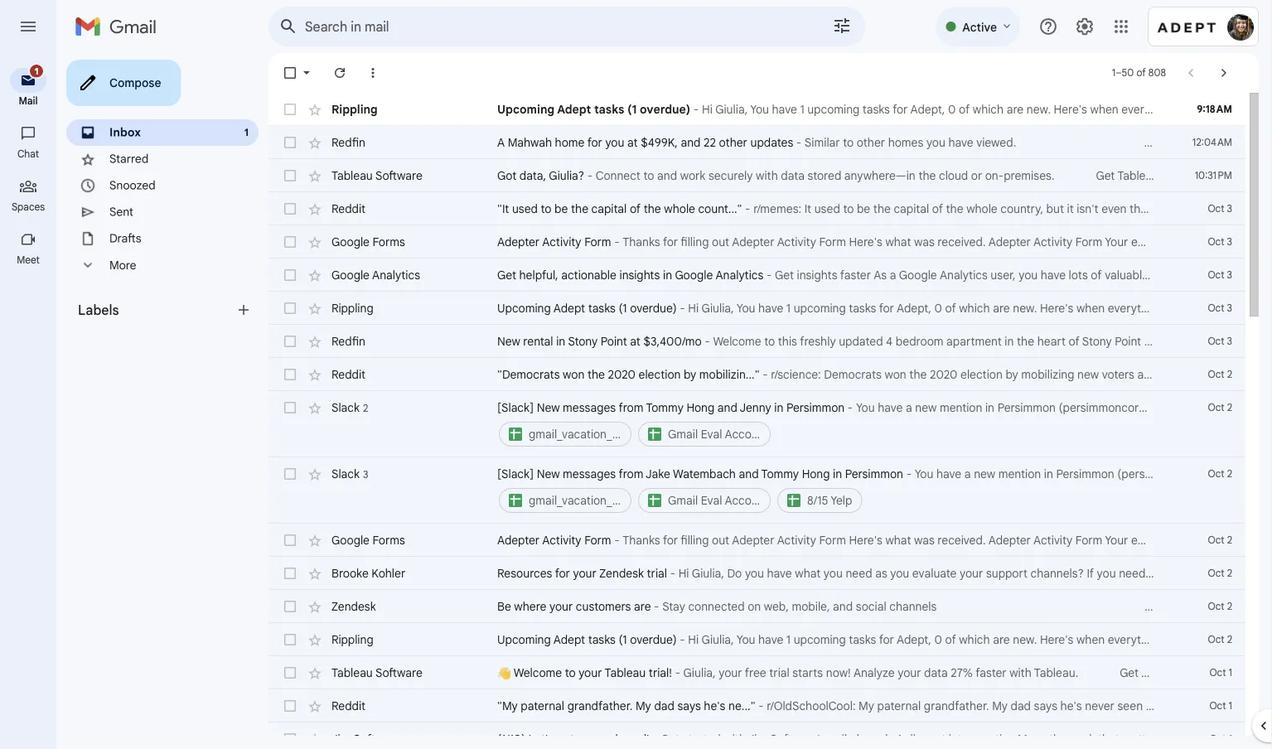 Task type: vqa. For each thing, say whether or not it's contained in the screenshot.
second the Ad from the bottom
no



Task type: describe. For each thing, give the bounding box(es) containing it.
channels
[[889, 599, 937, 614]]

2 inside slack 2
[[363, 402, 368, 414]]

$3,400/mo
[[644, 334, 702, 349]]

1 ‌‌ from the left
[[1038, 599, 1038, 614]]

the right 'won'
[[588, 367, 605, 382]]

and left social
[[833, 599, 853, 614]]

snoozed link
[[109, 178, 156, 193]]

actionable
[[561, 268, 616, 282]]

row containing google analytics
[[269, 259, 1246, 292]]

practice
[[971, 732, 1015, 746]]

and for to
[[657, 168, 677, 183]]

messages for tommy
[[563, 400, 616, 415]]

main menu image
[[18, 17, 38, 36]]

1 got from the left
[[497, 168, 517, 183]]

upcoming for 2
[[497, 632, 551, 647]]

0 vertical spatial adept
[[557, 102, 591, 116]]

1 link
[[10, 63, 46, 93]]

7 row from the top
[[269, 292, 1246, 325]]

oct 1 for tableau software
[[1210, 667, 1232, 679]]

resources
[[497, 566, 552, 581]]

be
[[497, 599, 511, 614]]

email for oct 3
[[1131, 235, 1159, 249]]

resources for your zendesk trial -
[[497, 566, 678, 581]]

a mahwah home for you at $499k, and 22 other updates - similar to other homes you have viewed. ‌ ‌ ‌ ‌ ‌ ‌ ‌ ‌ ‌ ‌ ‌ ‌ ‌ ‌ ‌ ‌ ‌ ‌ ‌ ‌ ‌ ‌ ‌ ‌ ‌ ‌ ‌ ‌ ‌ ‌ ‌ ‌ ‌ ‌ ‌ ‌ ‌ ‌ ‌ ‌ ‌ ‌ ‌ ‌ ‌ ‌ ‌ ‌ ‌ ‌ ‌ ‌ ‌ ‌ ‌ ‌ ‌ ‌ ‌ ‌ ‌ ‌ ‌ ‌ ‌ ‌ ‌ ‌ ‌ ‌ ‌ ‌ ‌ ‌ ‌ ‌ ‌ ‌ ‌ ‌ ‌
[[497, 135, 1257, 150]]

where
[[514, 599, 547, 614]]

9:18 am
[[1197, 103, 1232, 116]]

move
[[1018, 732, 1046, 746]]

0 vertical spatial overdue)
[[640, 102, 691, 116]]

customers
[[576, 599, 631, 614]]

snoozed
[[109, 178, 156, 193]]

capital
[[591, 201, 627, 216]]

rippling for 2
[[332, 632, 374, 647]]

starred link
[[109, 152, 149, 166]]

eval for hong
[[701, 427, 722, 441]]

1 50 of 808
[[1112, 67, 1166, 79]]

oct 2 for 9th row
[[1208, 368, 1232, 381]]

social
[[856, 599, 887, 614]]

be where your customers are - stay connected on web, mobile, and social channels ‌ ‌ ‌ ‌ ‌ ‌ ‌ ‌ ‌ ‌ ‌ ‌ ‌ ‌ ‌ ‌ ‌ ‌ ‌ ‌ ‌ ‌ ‌ ‌ ‌ ‌ ‌ ‌ ‌ ‌ ‌ ‌ ‌ ‌‌ ‌ ‌ ‌ ‌ ‌ ‌ ‌ ‌ ‌ ‌ ‌ ‌ ‌ ‌ ‌ ‌ ‌‌ ‌ ‌ ‌ ‌ ‌ ‌ ‌ ‌ ‌ ‌‌ ‌ ‌ ‌ ‌ ‌ ‌ ‌ ‌ ‌ ‌ ‌ ‌ ‌
[[497, 599, 1157, 614]]

grandfather.
[[567, 699, 633, 713]]

oct 3 for upcoming adept tasks (1 overdue) -
[[1208, 302, 1232, 315]]

mobilizin..."
[[699, 367, 760, 382]]

$499k,
[[641, 135, 678, 150]]

with down updates
[[756, 168, 778, 183]]

messages for jake
[[563, 467, 616, 481]]

software for connect to and work securely with data stored anywhere—in the cloud or on-premises. ‌ ‌ ‌ ‌ ‌ ‌ ‌ ‌ ‌ ‌ ‌ ‌ ‌ get tableau | view online got data
[[375, 168, 423, 183]]

0 horizontal spatial data
[[781, 168, 805, 183]]

giulia,
[[683, 666, 716, 680]]

a
[[497, 135, 505, 150]]

google forms for oct 3
[[332, 235, 405, 249]]

6 oct 2 from the top
[[1208, 600, 1232, 613]]

chat
[[17, 148, 39, 160]]

overdue) for 3
[[630, 301, 677, 315]]

in right 'jenny'
[[774, 400, 783, 415]]

rippling for 3
[[332, 301, 374, 315]]

meet
[[17, 254, 40, 266]]

8 row from the top
[[269, 325, 1246, 358]]

adepter activity form - thanks for filling out adepter activity form here's what was received. adepter activity form your email (giulia.masi@adept.ai for oct 2
[[497, 533, 1272, 547]]

stony
[[568, 334, 598, 349]]

for up "stay"
[[663, 533, 678, 547]]

search in mail image
[[274, 12, 303, 41]]

mobile,
[[792, 599, 830, 614]]

navigation containing mail
[[0, 53, 58, 749]]

are
[[634, 599, 651, 614]]

your for oct 2
[[1105, 533, 1128, 547]]

into
[[949, 732, 968, 746]]

reddit for "my paternal grandfather. my dad says he's ne..."
[[332, 699, 366, 713]]

in left the stony
[[556, 334, 565, 349]]

gmail image
[[75, 10, 165, 43]]

with right forward
[[1209, 732, 1231, 746]]

data,
[[520, 168, 546, 183]]

2020
[[608, 367, 636, 382]]

ne..."
[[729, 699, 755, 713]]

meet heading
[[0, 254, 56, 267]]

cell for slack 2
[[497, 399, 1163, 449]]

3 ‌‌ from the left
[[1118, 599, 1118, 614]]

the left cloud
[[919, 168, 936, 183]]

gmail eval accounts for hong
[[668, 427, 774, 441]]

labels
[[78, 302, 119, 318]]

your for zendesk
[[573, 566, 597, 581]]

0 horizontal spatial tommy
[[646, 400, 684, 415]]

spaces heading
[[0, 201, 56, 214]]

1 horizontal spatial data
[[924, 666, 948, 680]]

with right 'started'
[[724, 732, 746, 746]]

3 inside 'slack 3'
[[363, 468, 368, 480]]

for right resources
[[555, 566, 570, 581]]

my
[[636, 699, 651, 713]]

1 row from the top
[[269, 93, 1246, 126]]

gmail for watembach
[[668, 493, 698, 508]]

0 horizontal spatial you
[[577, 732, 596, 746]]

0 vertical spatial zendesk
[[599, 566, 644, 581]]

0 vertical spatial new
[[497, 334, 520, 349]]

4 row from the top
[[269, 192, 1246, 225]]

forward
[[1165, 732, 1206, 746]]

1 vertical spatial on
[[599, 732, 612, 746]]

"it used to be the capital of the whole count..." -
[[497, 201, 753, 216]]

8/15 yelp
[[807, 493, 852, 508]]

accounts for jenny
[[725, 427, 774, 441]]

homes
[[888, 135, 924, 150]]

2 analytics from the left
[[716, 268, 764, 282]]

in up yelp at bottom
[[833, 467, 842, 481]]

email for oct 2
[[1131, 533, 1159, 547]]

1 vertical spatial online
[[1219, 666, 1252, 680]]

(giulia.masi@adept.ai for oct 2
[[1162, 533, 1272, 547]]

he's
[[704, 699, 726, 713]]

(1/10)
[[497, 732, 526, 746]]

reddit for "it used to be the capital of the whole count..."
[[332, 201, 366, 216]]

bo
[[1262, 732, 1272, 746]]

out for oct 3
[[712, 235, 729, 249]]

new rental in stony point at $3,400/mo -
[[497, 334, 713, 349]]

unl
[[1255, 666, 1272, 680]]

stay
[[662, 599, 685, 614]]

home
[[555, 135, 585, 150]]

sent link
[[109, 205, 133, 219]]

15 row from the top
[[269, 623, 1246, 656]]

slack for [slack] new messages from tommy hong and jenny in persimmon -
[[332, 400, 360, 415]]

1 analytics from the left
[[372, 268, 420, 282]]

1 upcoming from the top
[[497, 102, 554, 116]]

mail
[[19, 95, 38, 107]]

11 row from the top
[[269, 457, 1246, 524]]

here's for oct 3
[[849, 235, 883, 249]]

free
[[745, 666, 766, 680]]

was for oct 3
[[914, 235, 935, 249]]

that
[[1098, 732, 1119, 746]]

"my
[[497, 699, 518, 713]]

thanks for oct 2
[[623, 533, 660, 547]]

the left whole
[[644, 201, 661, 216]]

overdue) for 2
[[630, 632, 677, 647]]

for right home
[[587, 135, 602, 150]]

17 row from the top
[[269, 690, 1246, 723]]

insights
[[619, 268, 660, 282]]

slack for [slack] new messages from jake watembach and tommy hong in persimmon -
[[332, 466, 360, 481]]

- giulia, your free trial starts now! analyze your data 27% faster with tableau. ‌ ‌ ‌ ‌ ‌ ‌ ‌ ‌ ‌ ‌ ‌ ‌ ‌ get tableau | view online unl
[[672, 666, 1272, 680]]

started
[[683, 732, 721, 746]]

1 vertical spatial persimmon
[[845, 467, 903, 481]]

1 agile from the left
[[829, 732, 854, 746]]

rental
[[523, 334, 553, 349]]

refresh image
[[332, 65, 348, 81]]

get left 'started'
[[661, 732, 680, 746]]

oct 3 for get helpful, actionable insights in google analytics -
[[1208, 269, 1232, 281]]

cell for slack 3
[[497, 466, 1163, 516]]

software for giulia, your free trial starts now! analyze your data 27% faster with tableau. ‌ ‌ ‌ ‌ ‌ ‌ ‌ ‌ ‌ ‌ ‌ ‌ ‌ get tableau | view online unl
[[375, 666, 423, 680]]

mail heading
[[0, 94, 56, 108]]

have
[[949, 135, 974, 150]]

won
[[563, 367, 585, 382]]

slack 3
[[332, 466, 368, 481]]

matters
[[1122, 732, 1162, 746]]

drafts link
[[109, 231, 141, 246]]

got data, giulia? - connect to and work securely with data stored anywhere—in the cloud or on-premises. ‌ ‌ ‌ ‌ ‌ ‌ ‌ ‌ ‌ ‌ ‌ ‌ ‌ get tableau | view online got data
[[497, 168, 1272, 183]]

here's for oct 2
[[849, 533, 883, 547]]

faster
[[976, 666, 1007, 680]]

for down whole
[[663, 235, 678, 249]]

trial for -
[[647, 566, 667, 581]]

oct 2 for 8th row from the bottom of the page
[[1208, 468, 1232, 480]]

get up matters on the right of the page
[[1120, 666, 1139, 680]]

2 agile from the left
[[1234, 732, 1259, 746]]

1 jira from the left
[[332, 732, 351, 746]]

1 horizontal spatial |
[[1186, 666, 1189, 680]]

0 vertical spatial hong
[[687, 400, 715, 415]]

to right similar
[[843, 135, 854, 150]]

starts
[[793, 666, 823, 680]]

sent
[[109, 205, 133, 219]]

adept for 2
[[554, 632, 585, 647]]

get right the premises.
[[1096, 168, 1115, 183]]

jake
[[646, 467, 670, 481]]

2 horizontal spatial data
[[1254, 168, 1272, 183]]

1 vertical spatial work
[[1070, 732, 1095, 746]]

says
[[677, 699, 701, 713]]

google forms for oct 2
[[332, 533, 405, 547]]

(1 for 3
[[619, 301, 627, 315]]

in right insights
[[663, 268, 672, 282]]

kohler
[[372, 566, 405, 581]]

oct for seventh row from the top of the page
[[1208, 302, 1225, 315]]

oct for tenth row from the top of the page
[[1208, 402, 1225, 414]]

settings image
[[1075, 17, 1095, 36]]

1 upcoming adept tasks (1 overdue) - from the top
[[497, 102, 702, 116]]

filling for oct 2
[[681, 533, 709, 547]]

the right be at the top
[[571, 201, 588, 216]]

0 vertical spatial on
[[748, 599, 761, 614]]

trial!
[[649, 666, 672, 680]]

what for oct 2
[[886, 533, 911, 547]]

and for hong
[[718, 400, 737, 415]]

10 row from the top
[[269, 391, 1246, 457]]

3 for "it used to be the capital of the whole count..." -
[[1227, 203, 1232, 215]]

similar
[[805, 135, 840, 150]]

the right move
[[1049, 732, 1067, 746]]

3 for upcoming adept tasks (1 overdue) -
[[1227, 302, 1232, 315]]

27%
[[951, 666, 973, 680]]

3 for new rental in stony point at $3,400/mo -
[[1227, 335, 1232, 348]]

count..."
[[698, 201, 742, 216]]

0 vertical spatial tasks
[[594, 102, 624, 116]]

(giulia.masi@adept.ai for oct 3
[[1162, 235, 1272, 249]]

dad
[[654, 699, 674, 713]]

adept for 3
[[554, 301, 585, 315]]

more
[[109, 258, 136, 272]]

to left be at the top
[[541, 201, 552, 216]]

oct for 14th row from the bottom
[[1208, 236, 1225, 248]]



Task type: locate. For each thing, give the bounding box(es) containing it.
0 horizontal spatial work
[[680, 168, 706, 183]]

1 accounts from the top
[[725, 427, 774, 441]]

1 thanks from the top
[[623, 235, 660, 249]]

1 horizontal spatial jira
[[748, 732, 768, 746]]

you
[[605, 135, 624, 150], [926, 135, 946, 150], [577, 732, 596, 746]]

(1 down the "customers"
[[619, 632, 627, 647]]

trial for starts
[[769, 666, 790, 680]]

oct 2 for 15th row
[[1208, 634, 1232, 646]]

or
[[971, 168, 982, 183]]

2 slack from the top
[[332, 466, 360, 481]]

oct for row containing google analytics
[[1208, 269, 1225, 281]]

you right get
[[577, 732, 596, 746]]

your for tableau
[[579, 666, 602, 680]]

what for oct 3
[[886, 235, 911, 249]]

2 vertical spatial tasks
[[588, 632, 616, 647]]

overdue) up trial!
[[630, 632, 677, 647]]

2 google forms from the top
[[332, 533, 405, 547]]

analyze
[[854, 666, 895, 680]]

[slack] for [slack] new messages from jake watembach and tommy hong in persimmon -
[[497, 467, 534, 481]]

chat heading
[[0, 148, 56, 161]]

1 oct 2 from the top
[[1208, 368, 1232, 381]]

be
[[555, 201, 568, 216]]

adepter activity form - thanks for filling out adepter activity form here's what was received. adepter activity form your email (giulia.masi@adept.ai down yelp at bottom
[[497, 533, 1272, 547]]

trial right free
[[769, 666, 790, 680]]

reddit for "democrats won the 2020 election by mobilizin..."
[[332, 367, 366, 382]]

upcoming down where
[[497, 632, 551, 647]]

with right faster
[[1010, 666, 1032, 680]]

1 oct 3 from the top
[[1208, 203, 1232, 215]]

0 vertical spatial persimmon
[[786, 400, 845, 415]]

1 filling from the top
[[681, 235, 709, 249]]

oct for 9th row
[[1208, 368, 1225, 381]]

upcoming for 3
[[497, 301, 551, 315]]

oct 3 for "it used to be the capital of the whole count..." -
[[1208, 203, 1232, 215]]

1 vertical spatial (1
[[619, 301, 627, 315]]

adept up the stony
[[554, 301, 585, 315]]

yelp
[[831, 493, 852, 508]]

your right analyze
[[898, 666, 921, 680]]

(1 for 2
[[619, 632, 627, 647]]

oct for 15th row
[[1208, 634, 1225, 646]]

[slack] new messages from jake watembach and tommy hong in persimmon -
[[497, 467, 915, 481]]

view left "10:31 pm"
[[1167, 168, 1192, 183]]

oct 1 for reddit
[[1210, 700, 1232, 712]]

out up connected
[[712, 533, 729, 547]]

oct 3 for adepter activity form - thanks for filling out adepter activity form here's what was received. adepter activity form your email (giulia.masi@adept.ai
[[1208, 236, 1232, 248]]

of right capital
[[630, 201, 641, 216]]

rippling down google analytics at the left of the page
[[332, 301, 374, 315]]

1 vertical spatial upcoming adept tasks (1 overdue) -
[[497, 301, 688, 315]]

online down '12:04 am'
[[1195, 168, 1229, 183]]

2 rippling from the top
[[332, 301, 374, 315]]

welcome
[[514, 666, 562, 680]]

upcoming adept tasks (1 overdue) - up welcome to your tableau trial!
[[497, 632, 688, 647]]

with
[[756, 168, 778, 183], [1010, 666, 1032, 680], [724, 732, 746, 746], [1209, 732, 1231, 746]]

mahwah
[[508, 135, 552, 150]]

advanced search options image
[[825, 9, 859, 42]]

0 vertical spatial oct 1
[[1210, 667, 1232, 679]]

2 redfin from the top
[[332, 334, 365, 349]]

10:31 pm
[[1195, 169, 1232, 182]]

forms up google analytics at the left of the page
[[373, 235, 405, 249]]

accounts
[[725, 427, 774, 441], [725, 493, 774, 508]]

tableau software
[[332, 168, 423, 183], [332, 666, 423, 680]]

oct 2 for 7th row from the bottom
[[1208, 534, 1232, 547]]

1 vertical spatial filling
[[681, 533, 709, 547]]

2 oct 3 from the top
[[1208, 236, 1232, 248]]

2 vertical spatial overdue)
[[630, 632, 677, 647]]

tasks
[[594, 102, 624, 116], [588, 301, 616, 315], [588, 632, 616, 647]]

redfin for new rental in stony point at $3,400/mo
[[332, 334, 365, 349]]

viewed.
[[977, 135, 1016, 150]]

tableau software for giulia, your free trial starts now! analyze your data 27% faster with tableau. ‌ ‌ ‌ ‌ ‌ ‌ ‌ ‌ ‌ ‌ ‌ ‌ ‌ get tableau | view online unl
[[332, 666, 423, 680]]

2 from from the top
[[619, 467, 643, 481]]

2 filling from the top
[[681, 533, 709, 547]]

received. for oct 3
[[938, 235, 986, 249]]

2 tableau software from the top
[[332, 666, 423, 680]]

1 horizontal spatial hong
[[802, 467, 830, 481]]

2 here's from the top
[[849, 533, 883, 547]]

1 vertical spatial messages
[[563, 467, 616, 481]]

your for free
[[719, 666, 742, 680]]

2 upcoming from the top
[[497, 301, 551, 315]]

helpful,
[[519, 268, 558, 282]]

oct for row containing brooke kohler
[[1208, 567, 1225, 580]]

0 vertical spatial reddit
[[332, 201, 366, 216]]

16 row from the top
[[269, 656, 1272, 690]]

3 oct 2 from the top
[[1208, 468, 1232, 480]]

0 horizontal spatial agile
[[829, 732, 854, 746]]

cell containing [slack] new messages from jake watembach and tommy hong in persimmon
[[497, 466, 1163, 516]]

3 row from the top
[[269, 159, 1272, 192]]

2 vertical spatial reddit
[[332, 699, 366, 713]]

online left unl
[[1219, 666, 1252, 680]]

3 oct 3 from the top
[[1208, 269, 1232, 281]]

google forms up google analytics at the left of the page
[[332, 235, 405, 249]]

the
[[919, 168, 936, 183], [571, 201, 588, 216], [644, 201, 661, 216], [588, 367, 605, 382], [1049, 732, 1067, 746]]

"it
[[497, 201, 509, 216]]

0 vertical spatial google forms
[[332, 235, 405, 249]]

gmail eval accounts up [slack] new messages from jake watembach and tommy hong in persimmon -
[[668, 427, 774, 441]]

2 vertical spatial software
[[354, 732, 401, 746]]

5 oct 2 from the top
[[1208, 567, 1232, 580]]

1 cell from the top
[[497, 399, 1163, 449]]

3 upcoming from the top
[[497, 632, 551, 647]]

overdue) down insights
[[630, 301, 677, 315]]

data right "10:31 pm"
[[1254, 168, 1272, 183]]

2 forms from the top
[[373, 533, 405, 547]]

premises.
[[1004, 168, 1055, 183]]

more button
[[66, 252, 259, 278]]

0 horizontal spatial hong
[[687, 400, 715, 415]]

filling down watembach
[[681, 533, 709, 547]]

5 row from the top
[[269, 225, 1272, 259]]

stored
[[808, 168, 841, 183]]

at for you
[[627, 135, 638, 150]]

upcoming adept tasks (1 overdue) - for 2
[[497, 632, 688, 647]]

6 row from the top
[[269, 259, 1246, 292]]

1 vertical spatial view
[[1191, 666, 1216, 680]]

persimmon right 'jenny'
[[786, 400, 845, 415]]

now!
[[826, 666, 851, 680]]

gmail down the [slack] new messages from tommy hong and jenny in persimmon -
[[668, 427, 698, 441]]

accounts for tommy
[[725, 493, 774, 508]]

None checkbox
[[282, 101, 298, 118], [282, 234, 298, 250], [282, 267, 298, 283], [282, 300, 298, 317], [282, 366, 298, 383], [282, 565, 298, 582], [282, 598, 298, 615], [282, 632, 298, 648], [282, 665, 298, 681], [282, 731, 298, 748], [282, 101, 298, 118], [282, 234, 298, 250], [282, 267, 298, 283], [282, 300, 298, 317], [282, 366, 298, 383], [282, 565, 298, 582], [282, 598, 298, 615], [282, 632, 298, 648], [282, 665, 298, 681], [282, 731, 298, 748]]

(1 up the connect at the top of the page
[[627, 102, 637, 116]]

1 slack from the top
[[332, 400, 360, 415]]

your for customers
[[549, 599, 573, 614]]

3 for get helpful, actionable insights in google analytics -
[[1227, 269, 1232, 281]]

starred
[[109, 152, 149, 166]]

0 vertical spatial adepter activity form - thanks for filling out adepter activity form here's what was received. adepter activity form your email (giulia.masi@adept.ai
[[497, 235, 1272, 249]]

1 horizontal spatial trial
[[769, 666, 790, 680]]

2 was from the top
[[914, 533, 935, 547]]

oct for 7th row from the bottom
[[1208, 534, 1225, 547]]

oct for row containing jira software
[[1210, 733, 1226, 745]]

0 vertical spatial [slack]
[[497, 400, 534, 415]]

adepter activity form - thanks for filling out adepter activity form here's what was received. adepter activity form your email (giulia.masi@adept.ai for oct 3
[[497, 235, 1272, 249]]

here's down yelp at bottom
[[849, 533, 883, 547]]

1 horizontal spatial you
[[605, 135, 624, 150]]

cell
[[497, 399, 1163, 449], [497, 466, 1163, 516]]

upcoming adept tasks (1 overdue) - for 3
[[497, 301, 688, 315]]

0 vertical spatial tableau software
[[332, 168, 423, 183]]

reddit up jira software
[[332, 699, 366, 713]]

from for tommy
[[619, 400, 643, 415]]

13 row from the top
[[269, 557, 1246, 590]]

got left data,
[[497, 168, 517, 183]]

from for jake
[[619, 467, 643, 481]]

5 oct 3 from the top
[[1208, 335, 1232, 348]]

here's down the anywhere—in
[[849, 235, 883, 249]]

was up channels on the right bottom
[[914, 533, 935, 547]]

filling down whole
[[681, 235, 709, 249]]

2 horizontal spatial you
[[926, 135, 946, 150]]

2 what from the top
[[886, 533, 911, 547]]

tasks down the "customers"
[[588, 632, 616, 647]]

2 cell from the top
[[497, 466, 1163, 516]]

upcoming adept tasks (1 overdue) - up home
[[497, 102, 702, 116]]

👋 image
[[497, 667, 511, 681]]

row containing brooke kohler
[[269, 557, 1246, 590]]

0 vertical spatial online
[[1195, 168, 1229, 183]]

out for oct 2
[[712, 533, 729, 547]]

welcome to your tableau trial!
[[511, 666, 672, 680]]

cloud
[[939, 168, 968, 183]]

navigation
[[0, 53, 58, 749]]

1 vertical spatial tableau software
[[332, 666, 423, 680]]

1 horizontal spatial analytics
[[716, 268, 764, 282]]

row containing zendesk
[[269, 590, 1246, 623]]

view left unl
[[1191, 666, 1216, 680]]

received. for oct 2
[[938, 533, 986, 547]]

1 vertical spatial [slack]
[[497, 467, 534, 481]]

2 accounts from the top
[[725, 493, 774, 508]]

2 (giulia.masi@adept.ai from the top
[[1162, 533, 1272, 547]]

adepter
[[497, 235, 540, 249], [732, 235, 774, 249], [989, 235, 1031, 249], [497, 533, 540, 547], [732, 533, 774, 547], [989, 533, 1031, 547]]

forms up kohler
[[373, 533, 405, 547]]

0 horizontal spatial got
[[497, 168, 517, 183]]

oct 2 for tenth row from the top of the page
[[1208, 402, 1232, 414]]

at for point
[[630, 334, 641, 349]]

8/15
[[807, 493, 828, 508]]

1 vertical spatial thanks
[[623, 533, 660, 547]]

new for [slack] new messages from tommy hong and jenny in persimmon -
[[537, 400, 560, 415]]

1 vertical spatial from
[[619, 467, 643, 481]]

1 vertical spatial what
[[886, 533, 911, 547]]

of right 50
[[1137, 67, 1146, 79]]

1 other from the left
[[719, 135, 747, 150]]

1 tableau software from the top
[[332, 168, 423, 183]]

from
[[619, 400, 643, 415], [619, 467, 643, 481]]

slack down slack 2
[[332, 466, 360, 481]]

9 row from the top
[[269, 358, 1246, 391]]

email
[[1131, 235, 1159, 249], [1131, 533, 1159, 547]]

spaces
[[12, 201, 45, 213]]

out
[[712, 235, 729, 249], [712, 533, 729, 547]]

0 vertical spatial software
[[375, 168, 423, 183]]

data left "stored"
[[781, 168, 805, 183]]

2 ‌‌ from the left
[[1088, 599, 1088, 614]]

1 oct 1 from the top
[[1210, 667, 1232, 679]]

1 horizontal spatial tommy
[[761, 467, 799, 481]]

thanks for oct 3
[[623, 235, 660, 249]]

1 was from the top
[[914, 235, 935, 249]]

used
[[512, 201, 538, 216]]

hong up 8/15
[[802, 467, 830, 481]]

watembach
[[673, 467, 736, 481]]

to right the connect at the top of the page
[[644, 168, 654, 183]]

1 inside navigation
[[35, 65, 38, 77]]

slack
[[332, 400, 360, 415], [332, 466, 360, 481]]

from left jake
[[619, 467, 643, 481]]

adept
[[557, 102, 591, 116], [554, 301, 585, 315], [554, 632, 585, 647]]

1 vertical spatial upcoming
[[497, 301, 551, 315]]

row
[[269, 93, 1246, 126], [269, 126, 1257, 159], [269, 159, 1272, 192], [269, 192, 1246, 225], [269, 225, 1272, 259], [269, 259, 1246, 292], [269, 292, 1246, 325], [269, 325, 1246, 358], [269, 358, 1246, 391], [269, 391, 1246, 457], [269, 457, 1246, 524], [269, 524, 1272, 557], [269, 557, 1246, 590], [269, 590, 1246, 623], [269, 623, 1246, 656], [269, 656, 1272, 690], [269, 690, 1246, 723], [269, 723, 1272, 749]]

2 horizontal spatial ‌‌
[[1118, 599, 1118, 614]]

redfin up slack 2
[[332, 334, 365, 349]]

forms for oct 2
[[373, 533, 405, 547]]

slack up 'slack 3'
[[332, 400, 360, 415]]

got
[[497, 168, 517, 183], [1231, 168, 1251, 183]]

accounts down [slack] new messages from jake watembach and tommy hong in persimmon -
[[725, 493, 774, 508]]

and right watembach
[[739, 467, 759, 481]]

google forms up brooke kohler
[[332, 533, 405, 547]]

1 what from the top
[[886, 235, 911, 249]]

oct 2 for row containing brooke kohler
[[1208, 567, 1232, 580]]

get helpful, actionable insights in google analytics -
[[497, 268, 775, 282]]

reddit up google analytics at the left of the page
[[332, 201, 366, 216]]

persimmon
[[786, 400, 845, 415], [845, 467, 903, 481]]

1 horizontal spatial other
[[857, 135, 885, 150]]

1 gmail eval accounts from the top
[[668, 427, 774, 441]]

2 oct 2 from the top
[[1208, 402, 1232, 414]]

"democrats
[[497, 367, 560, 382]]

1 vertical spatial received.
[[938, 533, 986, 547]]

0 vertical spatial here's
[[849, 235, 883, 249]]

let's
[[529, 732, 554, 746]]

2 jira from the left
[[748, 732, 768, 746]]

1 vertical spatial zendesk
[[332, 599, 376, 614]]

1 vertical spatial of
[[630, 201, 641, 216]]

data left 27%
[[924, 666, 948, 680]]

from down "democrats won the 2020 election by mobilizin..." -
[[619, 400, 643, 415]]

0 vertical spatial cell
[[497, 399, 1163, 449]]

boards
[[857, 732, 893, 746]]

0 vertical spatial upcoming
[[497, 102, 554, 116]]

2 vertical spatial adept
[[554, 632, 585, 647]]

4 oct 3 from the top
[[1208, 302, 1232, 315]]

reddit up slack 2
[[332, 367, 366, 382]]

0 vertical spatial messages
[[563, 400, 616, 415]]

thanks up insights
[[623, 235, 660, 249]]

upcoming up mahwah
[[497, 102, 554, 116]]

2 out from the top
[[712, 533, 729, 547]]

board!
[[615, 732, 650, 746]]

1 vertical spatial slack
[[332, 466, 360, 481]]

was for oct 2
[[914, 533, 935, 547]]

adept up welcome to your tableau trial!
[[554, 632, 585, 647]]

1 horizontal spatial ‌‌
[[1088, 599, 1088, 614]]

1 vertical spatial hong
[[802, 467, 830, 481]]

work up whole
[[680, 168, 706, 183]]

drafts
[[109, 231, 141, 246]]

3 oct 1 from the top
[[1210, 733, 1232, 745]]

1 vertical spatial tasks
[[588, 301, 616, 315]]

oct for 17th row from the top
[[1210, 700, 1226, 712]]

google analytics
[[332, 268, 420, 282]]

1 redfin from the top
[[332, 135, 365, 150]]

7 oct 2 from the top
[[1208, 634, 1232, 646]]

(giulia.masi@adept.ai
[[1162, 235, 1272, 249], [1162, 533, 1272, 547]]

2 upcoming adept tasks (1 overdue) - from the top
[[497, 301, 688, 315]]

trial up "are"
[[647, 566, 667, 581]]

0 horizontal spatial jira
[[332, 732, 351, 746]]

0 vertical spatial gmail eval accounts
[[668, 427, 774, 441]]

2 vertical spatial oct 1
[[1210, 733, 1232, 745]]

out down count..."
[[712, 235, 729, 249]]

0 vertical spatial at
[[627, 135, 638, 150]]

1 from from the top
[[619, 400, 643, 415]]

1 out from the top
[[712, 235, 729, 249]]

2 your from the top
[[1105, 533, 1128, 547]]

Search in mail text field
[[305, 18, 786, 35]]

oct for 8th row from the bottom of the page
[[1208, 468, 1225, 480]]

accounts down 'jenny'
[[725, 427, 774, 441]]

1 vertical spatial trial
[[769, 666, 790, 680]]

your up the grandfather.
[[579, 666, 602, 680]]

0 horizontal spatial zendesk
[[332, 599, 376, 614]]

0 vertical spatial filling
[[681, 235, 709, 249]]

1 vertical spatial adept
[[554, 301, 585, 315]]

1 reddit from the top
[[332, 201, 366, 216]]

1 horizontal spatial work
[[1070, 732, 1095, 746]]

support image
[[1038, 17, 1058, 36]]

was
[[914, 235, 935, 249], [914, 533, 935, 547]]

inbox
[[109, 125, 141, 140]]

get left helpful,
[[497, 268, 516, 282]]

you up the connect at the top of the page
[[605, 135, 624, 150]]

connect
[[596, 168, 641, 183]]

1 email from the top
[[1131, 235, 1159, 249]]

2 reddit from the top
[[332, 367, 366, 382]]

1 vertical spatial at
[[630, 334, 641, 349]]

2 vertical spatial upcoming adept tasks (1 overdue) -
[[497, 632, 688, 647]]

jira
[[332, 732, 351, 746], [748, 732, 768, 746]]

other up the anywhere—in
[[857, 135, 885, 150]]

2 gmail eval accounts from the top
[[668, 493, 774, 508]]

giulia?
[[549, 168, 584, 183]]

2 row from the top
[[269, 126, 1257, 159]]

0 vertical spatial what
[[886, 235, 911, 249]]

labels heading
[[78, 302, 235, 318]]

forms for oct 3
[[373, 235, 405, 249]]

1 forms from the top
[[373, 235, 405, 249]]

rippling down refresh icon
[[332, 102, 378, 116]]

oct for fourth row from the top
[[1208, 203, 1225, 215]]

eval for watembach
[[701, 493, 722, 508]]

forms
[[373, 235, 405, 249], [373, 533, 405, 547]]

1 vertical spatial was
[[914, 533, 935, 547]]

messages left jake
[[563, 467, 616, 481]]

0 vertical spatial upcoming adept tasks (1 overdue) -
[[497, 102, 702, 116]]

rippling down brooke
[[332, 632, 374, 647]]

808
[[1149, 67, 1166, 79]]

3 for adepter activity form - thanks for filling out adepter activity form here's what was received. adepter activity form your email (giulia.masi@adept.ai
[[1227, 236, 1232, 248]]

row containing jira software
[[269, 723, 1272, 749]]

point
[[601, 334, 627, 349]]

1 here's from the top
[[849, 235, 883, 249]]

compose button
[[66, 60, 181, 106]]

1 vertical spatial (giulia.masi@adept.ai
[[1162, 533, 1272, 547]]

software's
[[770, 732, 826, 746]]

oct 3 for new rental in stony point at $3,400/mo -
[[1208, 335, 1232, 348]]

to right welcome
[[565, 666, 576, 680]]

2 email from the top
[[1131, 533, 1159, 547]]

securely
[[709, 168, 753, 183]]

2 thanks from the top
[[623, 533, 660, 547]]

3 rippling from the top
[[332, 632, 374, 647]]

"democrats won the 2020 election by mobilizin..." -
[[497, 367, 771, 382]]

new for [slack] new messages from jake watembach and tommy hong in persimmon -
[[537, 467, 560, 481]]

your
[[1105, 235, 1128, 249], [1105, 533, 1128, 547]]

0 vertical spatial (1
[[627, 102, 637, 116]]

0 vertical spatial was
[[914, 235, 935, 249]]

put
[[928, 732, 946, 746]]

received.
[[938, 235, 986, 249], [938, 533, 986, 547]]

"my paternal grandfather. my dad says he's ne..." -
[[497, 699, 767, 713]]

redfin down refresh icon
[[332, 135, 365, 150]]

get
[[1096, 168, 1115, 183], [497, 268, 516, 282], [1120, 666, 1139, 680], [661, 732, 680, 746]]

on left "board!"
[[599, 732, 612, 746]]

| left "10:31 pm"
[[1162, 168, 1165, 183]]

1 vertical spatial out
[[712, 533, 729, 547]]

gmail eval accounts for watembach
[[668, 493, 774, 508]]

(1 up 'point'
[[619, 301, 627, 315]]

[slack] for [slack] new messages from tommy hong and jenny in persimmon -
[[497, 400, 534, 415]]

3 reddit from the top
[[332, 699, 366, 713]]

data
[[781, 168, 805, 183], [1254, 168, 1272, 183], [924, 666, 948, 680]]

zendesk up the "customers"
[[599, 566, 644, 581]]

22
[[704, 135, 716, 150]]

jira software
[[332, 732, 401, 746]]

and left 22
[[681, 135, 701, 150]]

‌‌
[[1038, 599, 1038, 614], [1088, 599, 1088, 614], [1118, 599, 1118, 614]]

gmail eval accounts down [slack] new messages from jake watembach and tommy hong in persimmon -
[[668, 493, 774, 508]]

gmail for hong
[[668, 427, 698, 441]]

1 (giulia.masi@adept.ai from the top
[[1162, 235, 1272, 249]]

1 rippling from the top
[[332, 102, 378, 116]]

0 vertical spatial rippling
[[332, 102, 378, 116]]

tasks for 3
[[588, 301, 616, 315]]

None checkbox
[[282, 65, 298, 81], [282, 134, 298, 151], [282, 167, 298, 184], [282, 201, 298, 217], [282, 333, 298, 350], [282, 399, 298, 416], [282, 466, 298, 482], [282, 532, 298, 549], [282, 698, 298, 714], [282, 65, 298, 81], [282, 134, 298, 151], [282, 167, 298, 184], [282, 201, 298, 217], [282, 333, 298, 350], [282, 399, 298, 416], [282, 466, 298, 482], [282, 532, 298, 549], [282, 698, 298, 714]]

1 vertical spatial tommy
[[761, 467, 799, 481]]

1 gmail from the top
[[668, 427, 698, 441]]

on left web,
[[748, 599, 761, 614]]

3 upcoming adept tasks (1 overdue) - from the top
[[497, 632, 688, 647]]

1 vertical spatial gmail eval accounts
[[668, 493, 774, 508]]

2 got from the left
[[1231, 168, 1251, 183]]

your right where
[[549, 599, 573, 614]]

2 vertical spatial rippling
[[332, 632, 374, 647]]

1 eval from the top
[[701, 427, 722, 441]]

1 your from the top
[[1105, 235, 1128, 249]]

| up forward
[[1186, 666, 1189, 680]]

0 vertical spatial view
[[1167, 168, 1192, 183]]

election
[[639, 367, 681, 382]]

‌
[[1019, 135, 1019, 150], [1022, 135, 1022, 150], [1025, 135, 1025, 150], [1028, 135, 1028, 150], [1031, 135, 1031, 150], [1034, 135, 1034, 150], [1037, 135, 1037, 150], [1040, 135, 1040, 150], [1043, 135, 1043, 150], [1046, 135, 1046, 150], [1049, 135, 1049, 150], [1052, 135, 1052, 150], [1055, 135, 1055, 150], [1058, 135, 1058, 150], [1061, 135, 1061, 150], [1064, 135, 1064, 150], [1067, 135, 1067, 150], [1070, 135, 1070, 150], [1073, 135, 1073, 150], [1076, 135, 1076, 150], [1079, 135, 1079, 150], [1082, 135, 1082, 150], [1085, 135, 1085, 150], [1088, 135, 1088, 150], [1091, 135, 1091, 150], [1094, 135, 1094, 150], [1097, 135, 1097, 150], [1099, 135, 1099, 150], [1102, 135, 1102, 150], [1105, 135, 1105, 150], [1108, 135, 1108, 150], [1111, 135, 1111, 150], [1114, 135, 1114, 150], [1117, 135, 1117, 150], [1120, 135, 1120, 150], [1123, 135, 1123, 150], [1126, 135, 1126, 150], [1129, 135, 1129, 150], [1132, 135, 1132, 150], [1135, 135, 1135, 150], [1138, 135, 1138, 150], [1141, 135, 1141, 150], [1144, 135, 1144, 150], [1147, 135, 1147, 150], [1150, 135, 1150, 150], [1153, 135, 1153, 150], [1156, 135, 1156, 150], [1159, 135, 1159, 150], [1162, 135, 1162, 150], [1165, 135, 1165, 150], [1168, 135, 1168, 150], [1171, 135, 1171, 150], [1174, 135, 1174, 150], [1177, 135, 1177, 150], [1180, 135, 1180, 150], [1183, 135, 1183, 150], [1186, 135, 1186, 150], [1189, 135, 1189, 150], [1192, 135, 1192, 150], [1195, 135, 1195, 150], [1198, 135, 1198, 150], [1200, 135, 1200, 150], [1203, 135, 1203, 150], [1206, 135, 1206, 150], [1209, 135, 1209, 150], [1212, 135, 1212, 150], [1215, 135, 1215, 150], [1218, 135, 1218, 150], [1221, 135, 1221, 150], [1224, 135, 1224, 150], [1227, 135, 1227, 150], [1230, 135, 1230, 150], [1233, 135, 1233, 150], [1236, 135, 1236, 150], [1239, 135, 1239, 150], [1242, 135, 1242, 150], [1245, 135, 1245, 150], [1248, 135, 1248, 150], [1251, 135, 1251, 150], [1254, 135, 1254, 150], [1257, 135, 1257, 150], [1058, 168, 1058, 183], [1061, 168, 1061, 183], [1064, 168, 1064, 183], [1067, 168, 1067, 183], [1070, 168, 1070, 183], [1072, 168, 1072, 183], [1075, 168, 1075, 183], [1078, 168, 1078, 183], [1081, 168, 1081, 183], [1084, 168, 1084, 183], [1087, 168, 1087, 183], [1090, 168, 1090, 183], [1093, 168, 1093, 183], [940, 599, 940, 614], [943, 599, 943, 614], [946, 599, 946, 614], [949, 599, 949, 614], [952, 599, 952, 614], [955, 599, 955, 614], [958, 599, 958, 614], [961, 599, 961, 614], [964, 599, 964, 614], [967, 599, 967, 614], [969, 599, 970, 614], [972, 599, 972, 614], [975, 599, 975, 614], [978, 599, 978, 614], [981, 599, 981, 614], [984, 599, 984, 614], [987, 599, 987, 614], [990, 599, 990, 614], [993, 599, 993, 614], [996, 599, 996, 614], [999, 599, 999, 614], [1002, 599, 1002, 614], [1005, 599, 1005, 614], [1008, 599, 1008, 614], [1011, 599, 1011, 614], [1014, 599, 1014, 614], [1017, 599, 1017, 614], [1020, 599, 1020, 614], [1023, 599, 1023, 614], [1026, 599, 1026, 614], [1029, 599, 1029, 614], [1032, 599, 1032, 614], [1035, 599, 1035, 614], [1041, 599, 1041, 614], [1044, 599, 1044, 614], [1047, 599, 1047, 614], [1050, 599, 1050, 614], [1053, 599, 1053, 614], [1056, 599, 1056, 614], [1059, 599, 1059, 614], [1062, 599, 1062, 614], [1065, 599, 1065, 614], [1068, 599, 1068, 614], [1070, 599, 1070, 614], [1073, 599, 1073, 614], [1076, 599, 1076, 614], [1079, 599, 1079, 614], [1082, 599, 1082, 614], [1085, 599, 1085, 614], [1091, 599, 1091, 614], [1094, 599, 1094, 614], [1097, 599, 1097, 614], [1100, 599, 1100, 614], [1103, 599, 1103, 614], [1106, 599, 1106, 614], [1109, 599, 1109, 614], [1112, 599, 1112, 614], [1115, 599, 1115, 614], [1121, 599, 1121, 614], [1124, 599, 1124, 614], [1127, 599, 1127, 614], [1130, 599, 1130, 614], [1133, 599, 1133, 614], [1136, 599, 1136, 614], [1139, 599, 1139, 614], [1142, 599, 1142, 614], [1145, 599, 1145, 614], [1148, 599, 1148, 614], [1151, 599, 1151, 614], [1154, 599, 1154, 614], [1157, 599, 1157, 614], [1081, 666, 1081, 680], [1084, 666, 1084, 680], [1087, 666, 1087, 680], [1090, 666, 1090, 680], [1093, 666, 1093, 680], [1096, 666, 1096, 680], [1099, 666, 1099, 680], [1102, 666, 1102, 680], [1105, 666, 1105, 680], [1108, 666, 1108, 680], [1111, 666, 1111, 680], [1114, 666, 1114, 680], [1117, 666, 1117, 680]]

2 eval from the top
[[701, 493, 722, 508]]

overdue) up $499k, on the top right of the page
[[640, 102, 691, 116]]

filling for oct 3
[[681, 235, 709, 249]]

of inside row
[[630, 201, 641, 216]]

brooke kohler
[[332, 566, 405, 581]]

1 vertical spatial email
[[1131, 533, 1159, 547]]

Search in mail search field
[[269, 7, 865, 46]]

0 vertical spatial |
[[1162, 168, 1165, 183]]

slack 2
[[332, 400, 368, 415]]

0 horizontal spatial trial
[[647, 566, 667, 581]]

0 horizontal spatial analytics
[[372, 268, 420, 282]]

1 received. from the top
[[938, 235, 986, 249]]

1 vertical spatial cell
[[497, 466, 1163, 516]]

your for oct 3
[[1105, 235, 1128, 249]]

oct for 11th row from the bottom
[[1208, 335, 1225, 348]]

4 oct 2 from the top
[[1208, 534, 1232, 547]]

0 vertical spatial accounts
[[725, 427, 774, 441]]

0 vertical spatial thanks
[[623, 235, 660, 249]]

-
[[694, 102, 699, 116], [796, 135, 802, 150], [587, 168, 593, 183], [745, 201, 751, 216], [614, 235, 620, 249], [767, 268, 772, 282], [680, 301, 685, 315], [705, 334, 710, 349], [763, 367, 768, 382], [848, 400, 853, 415], [906, 467, 912, 481], [614, 533, 620, 547], [670, 566, 676, 581], [654, 599, 659, 614], [680, 632, 685, 647], [675, 666, 680, 680], [758, 699, 764, 713], [652, 732, 658, 746]]

2 oct 1 from the top
[[1210, 700, 1232, 712]]

1 vertical spatial eval
[[701, 493, 722, 508]]

[slack] new messages from tommy hong and jenny in persimmon -
[[497, 400, 856, 415]]

2 gmail from the top
[[668, 493, 698, 508]]

12 row from the top
[[269, 524, 1272, 557]]

for
[[587, 135, 602, 150], [663, 235, 678, 249], [663, 533, 678, 547], [555, 566, 570, 581]]

0 vertical spatial received.
[[938, 235, 986, 249]]

tasks for 2
[[588, 632, 616, 647]]

you left have
[[926, 135, 946, 150]]

adept up home
[[557, 102, 591, 116]]

1 vertical spatial adepter activity form - thanks for filling out adepter activity form here's what was received. adepter activity form your email (giulia.masi@adept.ai
[[497, 533, 1272, 547]]

1 google forms from the top
[[332, 235, 405, 249]]

redfin for a mahwah home for you at $499k, and 22 other updates
[[332, 135, 365, 150]]

1 vertical spatial forms
[[373, 533, 405, 547]]

1 adepter activity form - thanks for filling out adepter activity form here's what was received. adepter activity form your email (giulia.masi@adept.ai from the top
[[497, 235, 1272, 249]]

1 vertical spatial your
[[1105, 533, 1128, 547]]

0 vertical spatial trial
[[647, 566, 667, 581]]

2 messages from the top
[[563, 467, 616, 481]]

tableau.
[[1034, 666, 1078, 680]]

eval up [slack] new messages from jake watembach and tommy hong in persimmon -
[[701, 427, 722, 441]]

upcoming up the rental
[[497, 301, 551, 315]]

0 horizontal spatial on
[[599, 732, 612, 746]]

2 received. from the top
[[938, 533, 986, 547]]

work
[[680, 168, 706, 183], [1070, 732, 1095, 746]]

2 other from the left
[[857, 135, 885, 150]]

agile left bo
[[1234, 732, 1259, 746]]

cell containing [slack] new messages from tommy hong and jenny in persimmon
[[497, 399, 1163, 449]]

0 vertical spatial of
[[1137, 67, 1146, 79]]

form
[[584, 235, 611, 249], [819, 235, 846, 249], [1076, 235, 1103, 249], [584, 533, 611, 547], [819, 533, 846, 547], [1076, 533, 1103, 547]]

1 horizontal spatial of
[[1137, 67, 1146, 79]]

2 vertical spatial new
[[537, 467, 560, 481]]

adepter activity form - thanks for filling out adepter activity form here's what was received. adepter activity form your email (giulia.masi@adept.ai
[[497, 235, 1272, 249], [497, 533, 1272, 547]]

tommy down 'election'
[[646, 400, 684, 415]]

tableau software for connect to and work securely with data stored anywhere—in the cloud or on-premises. ‌ ‌ ‌ ‌ ‌ ‌ ‌ ‌ ‌ ‌ ‌ ‌ ‌ get tableau | view online got data
[[332, 168, 423, 183]]

at right 'point'
[[630, 334, 641, 349]]

oct for 16th row from the top of the page
[[1210, 667, 1226, 679]]

and for watembach
[[739, 467, 759, 481]]

1 messages from the top
[[563, 400, 616, 415]]

tasks up new rental in stony point at $3,400/mo -
[[588, 301, 616, 315]]

more image
[[365, 65, 381, 81]]

14 row from the top
[[269, 590, 1246, 623]]

2 adepter activity form - thanks for filling out adepter activity form here's what was received. adepter activity form your email (giulia.masi@adept.ai from the top
[[497, 533, 1272, 547]]

brooke
[[332, 566, 369, 581]]

paternal
[[521, 699, 564, 713]]

18 row from the top
[[269, 723, 1272, 749]]

older image
[[1216, 65, 1232, 81]]



